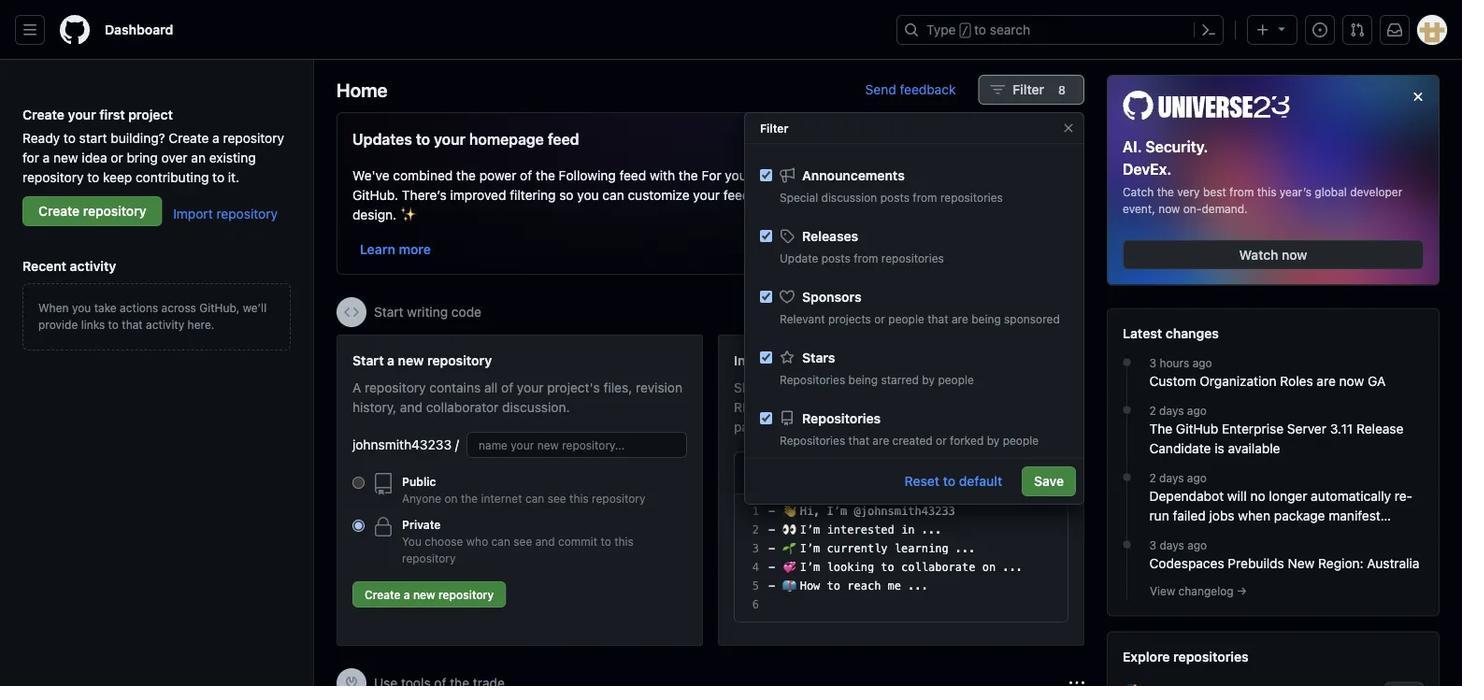 Task type: locate. For each thing, give the bounding box(es) containing it.
2 vertical spatial days
[[1160, 539, 1184, 552]]

a left the shiny
[[919, 187, 926, 202]]

type / to search
[[926, 22, 1030, 37]]

1 days from the top
[[1159, 404, 1184, 417]]

create repository
[[38, 203, 146, 219]]

private you choose who can see and commit to this repository
[[402, 518, 634, 565]]

1 vertical spatial being
[[848, 373, 878, 386]]

repositories down discover
[[940, 191, 1003, 204]]

filter image
[[990, 82, 1005, 97]]

3 inside 3 days ago codespaces prebuilds new region: australia
[[1149, 539, 1156, 552]]

a
[[352, 380, 361, 395]]

ready
[[22, 130, 60, 145]]

now left ga
[[1339, 374, 1364, 389]]

1 vertical spatial dot fill image
[[1119, 470, 1134, 485]]

2 horizontal spatial from
[[1229, 186, 1254, 199]]

2 horizontal spatial or
[[936, 434, 947, 447]]

create inside button
[[365, 588, 401, 601]]

days inside 3 days ago codespaces prebuilds new region: australia
[[1160, 539, 1184, 552]]

0 vertical spatial days
[[1159, 404, 1184, 417]]

here.
[[188, 318, 214, 331]]

on right collaborate
[[982, 561, 996, 574]]

ago inside 3 days ago codespaces prebuilds new region: australia
[[1187, 539, 1207, 552]]

see right who
[[514, 535, 532, 548]]

1 vertical spatial repositories
[[881, 251, 944, 265]]

ago right hours
[[1192, 357, 1212, 370]]

2 vertical spatial profile
[[993, 399, 1031, 415]]

repositories right explore
[[1173, 649, 1249, 665]]

forked
[[950, 434, 984, 447]]

with up the 'repositories being starred by people'
[[852, 352, 879, 368]]

and
[[893, 187, 915, 202], [400, 399, 423, 415], [535, 535, 555, 548]]

2 vertical spatial on
[[982, 561, 996, 574]]

2 inside 2 days ago the github enterprise server 3.11 release candidate is available
[[1149, 404, 1156, 417]]

0 vertical spatial being
[[971, 312, 1001, 325]]

dot fill image
[[1119, 355, 1134, 370], [1119, 470, 1134, 485], [1119, 537, 1134, 552]]

None radio
[[352, 477, 365, 489], [352, 520, 365, 532], [352, 477, 365, 489], [352, 520, 365, 532]]

now inside 'link'
[[1282, 247, 1307, 262]]

0 horizontal spatial or
[[111, 150, 123, 165]]

special discussion posts from repositories
[[780, 191, 1003, 204]]

ai. security. devex. catch the very best from this year's global developer event, now on-demand.
[[1123, 137, 1402, 216]]

create up ready
[[22, 107, 65, 122]]

3 left hours
[[1149, 357, 1156, 370]]

filter
[[1013, 82, 1044, 97], [760, 122, 788, 135]]

days up dependabot in the bottom right of the page
[[1159, 472, 1184, 485]]

2 - from the top
[[768, 523, 775, 537]]

0 horizontal spatial with
[[650, 167, 675, 183]]

0 horizontal spatial on
[[444, 492, 458, 505]]

combined
[[393, 167, 453, 183]]

how
[[800, 187, 825, 202]]

save
[[1034, 473, 1064, 489]]

your inside create your first project ready to start building? create a repository for a new idea or bring over an existing repository to keep contributing to it.
[[68, 107, 96, 122]]

universe23 image
[[1123, 91, 1290, 120]]

2 dot fill image from the top
[[1119, 470, 1134, 485]]

johnsmith43233 up 👋
[[750, 466, 844, 480]]

2 vertical spatial people
[[1003, 434, 1039, 447]]

or up keep
[[111, 150, 123, 165]]

or inside create your first project ready to start building? create a repository for a new idea or bring over an existing repository to keep contributing to it.
[[111, 150, 123, 165]]

by inside share information about yourself by creating a profile readme, which appears at the top of your profile page.
[[934, 380, 949, 395]]

create a new repository
[[365, 588, 494, 601]]

posts down place
[[880, 191, 909, 204]]

of inside we've combined the power of the following feed with the for you feed so there's one place to discover content on github. there's improved filtering so you can customize your feed exactly how you like it, and a shiny new visual design. ✨
[[520, 167, 532, 183]]

0 vertical spatial /
[[962, 24, 968, 37]]

idea
[[82, 150, 107, 165]]

1 horizontal spatial see
[[547, 492, 566, 505]]

repositories up relevant projects or people that are being sponsored
[[881, 251, 944, 265]]

start for start writing code
[[374, 304, 403, 320]]

your inside a repository contains all of your project's files, revision history, and collaborator discussion.
[[517, 380, 544, 395]]

1 vertical spatial activity
[[146, 318, 184, 331]]

1 vertical spatial and
[[400, 399, 423, 415]]

1 vertical spatial 2
[[1149, 472, 1156, 485]]

days up codespaces
[[1160, 539, 1184, 552]]

create for create a new repository
[[365, 588, 401, 601]]

over
[[161, 150, 188, 165]]

repositories
[[780, 373, 845, 386], [802, 410, 881, 426], [780, 434, 845, 447]]

now left on-
[[1158, 202, 1180, 216]]

1 - 👋 hi, i'm @johnsmith43233 2 - 👀 i'm interested in ... 3 - 🌱 i'm currently learning ... 4 - 💞️ i'm looking to collaborate on ... 5 - 📫 how to reach me ... 6
[[752, 505, 1023, 611]]

ago for codespaces
[[1187, 539, 1207, 552]]

1 vertical spatial johnsmith43233
[[750, 466, 844, 480]]

the inside the ai. security. devex. catch the very best from this year's global developer event, now on-demand.
[[1157, 186, 1174, 199]]

1 vertical spatial yourself
[[883, 380, 931, 395]]

create repository link
[[22, 196, 162, 226]]

repositories
[[940, 191, 1003, 204], [881, 251, 944, 265], [1173, 649, 1249, 665]]

for
[[702, 167, 721, 183]]

from
[[1229, 186, 1254, 199], [913, 191, 937, 204], [854, 251, 878, 265]]

1 vertical spatial /
[[455, 437, 459, 452]]

filter up megaphone image
[[760, 122, 788, 135]]

you down 'following'
[[577, 187, 599, 202]]

all
[[484, 380, 498, 395]]

1 vertical spatial see
[[514, 535, 532, 548]]

0 vertical spatial yourself
[[798, 352, 849, 368]]

that down actions
[[122, 318, 143, 331]]

1 - from the top
[[768, 505, 775, 518]]

- left the 👀 at the bottom right
[[768, 523, 775, 537]]

1 horizontal spatial and
[[535, 535, 555, 548]]

watch now link
[[1123, 240, 1424, 270]]

posts
[[880, 191, 909, 204], [821, 251, 851, 265]]

0 horizontal spatial filter
[[760, 122, 788, 135]]

repositories inside navigation
[[1173, 649, 1249, 665]]

a inside we've combined the power of the following feed with the for you feed so there's one place to discover content on github. there's improved filtering so you can customize your feed exactly how you like it, and a shiny new visual design. ✨
[[919, 187, 926, 202]]

your down creating
[[963, 399, 989, 415]]

1 vertical spatial so
[[559, 187, 574, 202]]

your inside we've combined the power of the following feed with the for you feed so there's one place to discover content on github. there's improved filtering so you can customize your feed exactly how you like it, and a shiny new visual design. ✨
[[693, 187, 720, 202]]

2 vertical spatial now
[[1339, 374, 1364, 389]]

3 dot fill image from the top
[[1119, 537, 1134, 552]]

run
[[1149, 508, 1169, 524]]

and inside a repository contains all of your project's files, revision history, and collaborator discussion.
[[400, 399, 423, 415]]

megaphone image
[[780, 168, 795, 183]]

being
[[971, 312, 1001, 325], [848, 373, 878, 386]]

1 vertical spatial this
[[569, 492, 589, 505]]

and right history,
[[400, 399, 423, 415]]

code image
[[344, 305, 359, 320]]

this inside 'private you choose who can see and commit to this repository'
[[614, 535, 634, 548]]

3 days from the top
[[1160, 539, 1184, 552]]

days
[[1159, 404, 1184, 417], [1159, 472, 1184, 485], [1160, 539, 1184, 552]]

2 for the github enterprise server 3.11 release candidate is available
[[1149, 404, 1156, 417]]

your up discussion.
[[517, 380, 544, 395]]

ago up github
[[1187, 404, 1207, 417]]

repository up history,
[[365, 380, 426, 395]]

tools image
[[344, 676, 359, 686]]

ago
[[1192, 357, 1212, 370], [1187, 404, 1207, 417], [1187, 472, 1207, 485], [1187, 539, 1207, 552]]

best
[[1203, 186, 1226, 199]]

start right code image in the left of the page
[[374, 304, 403, 320]]

1 horizontal spatial with
[[852, 352, 879, 368]]

1 vertical spatial of
[[501, 380, 513, 395]]

... right collaborate
[[1002, 561, 1023, 574]]

are right roles
[[1317, 374, 1336, 389]]

0 vertical spatial people
[[888, 312, 924, 325]]

i'm down hi,
[[800, 523, 820, 537]]

0 horizontal spatial /
[[455, 437, 459, 452]]

readme,
[[734, 399, 791, 415]]

of for power
[[520, 167, 532, 183]]

are left created
[[873, 434, 889, 447]]

explore repositories navigation
[[1107, 632, 1440, 686]]

3 down run
[[1149, 539, 1156, 552]]

a inside button
[[404, 588, 410, 601]]

/
[[962, 24, 968, 37], [455, 437, 459, 452]]

2 horizontal spatial on
[[1025, 167, 1040, 183]]

1 vertical spatial are
[[1317, 374, 1336, 389]]

0 vertical spatial johnsmith43233
[[352, 437, 452, 452]]

repositories down which
[[780, 434, 845, 447]]

None checkbox
[[760, 230, 772, 242], [760, 291, 772, 303], [760, 412, 772, 424], [760, 230, 772, 242], [760, 291, 772, 303], [760, 412, 772, 424]]

/ inside create a new repository element
[[455, 437, 459, 452]]

1 vertical spatial repo image
[[372, 473, 394, 495]]

repo image for repositories
[[780, 411, 795, 426]]

longer
[[1269, 489, 1307, 504]]

people
[[888, 312, 924, 325], [938, 373, 974, 386], [1003, 434, 1039, 447]]

explore repositories
[[1123, 649, 1249, 665]]

your down for
[[693, 187, 720, 202]]

.md
[[895, 466, 916, 480]]

8
[[1058, 83, 1066, 96]]

currently
[[827, 542, 888, 555]]

johnsmith43233 inside introduce yourself with a profile readme element
[[750, 466, 844, 480]]

days for codespaces
[[1160, 539, 1184, 552]]

for
[[22, 150, 39, 165]]

interested
[[827, 523, 894, 537]]

lock image
[[372, 516, 394, 538]]

no
[[1250, 489, 1265, 504]]

0 horizontal spatial this
[[569, 492, 589, 505]]

2 vertical spatial this
[[614, 535, 634, 548]]

jobs
[[1209, 508, 1235, 524]]

start inside create a new repository element
[[352, 352, 384, 368]]

None checkbox
[[760, 169, 772, 181], [760, 351, 772, 364], [760, 169, 772, 181], [760, 351, 772, 364]]

update posts from repositories
[[780, 251, 944, 265]]

see inside public anyone on the internet can see this repository
[[547, 492, 566, 505]]

2 horizontal spatial are
[[1317, 374, 1336, 389]]

improved
[[450, 187, 506, 202]]

repositories down about on the right bottom
[[802, 410, 881, 426]]

0 horizontal spatial are
[[873, 434, 889, 447]]

with up customize
[[650, 167, 675, 183]]

of inside share information about yourself by creating a profile readme, which appears at the top of your profile page.
[[947, 399, 959, 415]]

people up save
[[1003, 434, 1039, 447]]

create a new repository button
[[352, 581, 506, 608]]

repository inside 'private you choose who can see and commit to this repository'
[[402, 552, 456, 565]]

0 horizontal spatial repo image
[[372, 473, 394, 495]]

2 vertical spatial and
[[535, 535, 555, 548]]

command palette image
[[1201, 22, 1216, 37]]

2 inside 2 days ago dependabot will no longer automatically re- run failed jobs when package manifest changes
[[1149, 472, 1156, 485]]

2 horizontal spatial people
[[1003, 434, 1039, 447]]

top
[[924, 399, 944, 415]]

and inside we've combined the power of the following feed with the for you feed so there's one place to discover content on github. there's improved filtering so you can customize your feed exactly how you like it, and a shiny new visual design. ✨
[[893, 187, 915, 202]]

see up commit
[[547, 492, 566, 505]]

none submit inside introduce yourself with a profile readme element
[[992, 460, 1053, 486]]

being down introduce yourself with a profile readme
[[848, 373, 878, 386]]

1 horizontal spatial now
[[1282, 247, 1307, 262]]

a right creating
[[1005, 380, 1012, 395]]

johnsmith43233 inside create a new repository element
[[352, 437, 452, 452]]

/ for type
[[962, 24, 968, 37]]

from up demand.
[[1229, 186, 1254, 199]]

i'm
[[827, 505, 847, 518], [800, 523, 820, 537], [800, 542, 820, 555], [800, 561, 820, 574]]

2 vertical spatial 2
[[752, 523, 759, 537]]

2 vertical spatial repositories
[[1173, 649, 1249, 665]]

days up the
[[1159, 404, 1184, 417]]

1 horizontal spatial filter
[[1013, 82, 1044, 97]]

2 down the 1 at the bottom right of page
[[752, 523, 759, 537]]

the inside share information about yourself by creating a profile readme, which appears at the top of your profile page.
[[900, 399, 920, 415]]

profile down creating
[[993, 399, 1031, 415]]

... up collaborate
[[955, 542, 975, 555]]

so up exactly
[[781, 167, 795, 183]]

to
[[974, 22, 986, 37], [63, 130, 76, 145], [416, 130, 430, 148], [905, 167, 917, 183], [87, 169, 99, 185], [212, 169, 224, 185], [108, 318, 119, 331], [943, 473, 956, 489], [601, 535, 611, 548], [881, 561, 894, 574], [827, 580, 840, 593]]

of right all
[[501, 380, 513, 395]]

2
[[1149, 404, 1156, 417], [1149, 472, 1156, 485], [752, 523, 759, 537]]

Repository name text field
[[466, 432, 687, 458]]

ago up codespaces
[[1187, 539, 1207, 552]]

0 horizontal spatial can
[[491, 535, 510, 548]]

are up "readme"
[[952, 312, 968, 325]]

to right the reset
[[943, 473, 956, 489]]

0 vertical spatial see
[[547, 492, 566, 505]]

menu
[[745, 151, 1083, 645]]

1 vertical spatial or
[[874, 312, 885, 325]]

github,
[[199, 301, 240, 314]]

to up combined
[[416, 130, 430, 148]]

/ down collaborator
[[455, 437, 459, 452]]

a up history,
[[387, 352, 395, 368]]

learn more
[[360, 241, 431, 257]]

an
[[191, 150, 206, 165]]

0 horizontal spatial now
[[1158, 202, 1180, 216]]

on right anyone
[[444, 492, 458, 505]]

issue opened image
[[1312, 22, 1327, 37]]

0 horizontal spatial so
[[559, 187, 574, 202]]

repo image
[[780, 411, 795, 426], [372, 473, 394, 495]]

2 days from the top
[[1159, 472, 1184, 485]]

0 vertical spatial dot fill image
[[1119, 355, 1134, 370]]

following
[[559, 167, 616, 183]]

1 horizontal spatial on
[[982, 561, 996, 574]]

0 vertical spatial this
[[1257, 186, 1276, 199]]

1 horizontal spatial activity
[[146, 318, 184, 331]]

1 horizontal spatial repo image
[[780, 411, 795, 426]]

1 horizontal spatial so
[[781, 167, 795, 183]]

2 horizontal spatial this
[[1257, 186, 1276, 199]]

0 horizontal spatial of
[[501, 380, 513, 395]]

1 horizontal spatial of
[[520, 167, 532, 183]]

create up the "recent activity"
[[38, 203, 80, 219]]

on inside public anyone on the internet can see this repository
[[444, 492, 458, 505]]

public anyone on the internet can see this repository
[[402, 475, 645, 505]]

1 vertical spatial posts
[[821, 251, 851, 265]]

repositories being starred by people
[[780, 373, 974, 386]]

reset
[[904, 473, 940, 489]]

new down the you
[[413, 588, 435, 601]]

customize
[[628, 187, 690, 202]]

repository inside public anyone on the internet can see this repository
[[592, 492, 645, 505]]

2 vertical spatial of
[[947, 399, 959, 415]]

contributing
[[136, 169, 209, 185]]

dot fill image
[[1119, 403, 1134, 417]]

0 vertical spatial repo image
[[780, 411, 795, 426]]

send feedback link
[[865, 80, 956, 100]]

1 horizontal spatial posts
[[880, 191, 909, 204]]

1 vertical spatial with
[[852, 352, 879, 368]]

1 vertical spatial days
[[1159, 472, 1184, 485]]

0 vertical spatial of
[[520, 167, 532, 183]]

2 horizontal spatial of
[[947, 399, 959, 415]]

repositories for repositories
[[780, 434, 845, 447]]

people right projects
[[888, 312, 924, 325]]

0 horizontal spatial see
[[514, 535, 532, 548]]

to inside 'when you take actions across github, we'll provide links to that activity here.'
[[108, 318, 119, 331]]

days inside 2 days ago dependabot will no longer automatically re- run failed jobs when package manifest changes
[[1159, 472, 1184, 485]]

1 horizontal spatial that
[[848, 434, 869, 447]]

to inside button
[[943, 473, 956, 489]]

ago inside 2 days ago dependabot will no longer automatically re- run failed jobs when package manifest changes
[[1187, 472, 1207, 485]]

0 vertical spatial repositories
[[780, 373, 845, 386]]

0 vertical spatial and
[[893, 187, 915, 202]]

profile up starred
[[893, 352, 934, 368]]

... up learning
[[921, 523, 942, 537]]

1 dot fill image from the top
[[1119, 355, 1134, 370]]

of right top
[[947, 399, 959, 415]]

0 horizontal spatial being
[[848, 373, 878, 386]]

watch
[[1239, 247, 1278, 262]]

None submit
[[992, 460, 1053, 486]]

0 vertical spatial are
[[952, 312, 968, 325]]

triangle down image
[[1274, 21, 1289, 36]]

0 horizontal spatial activity
[[70, 258, 116, 273]]

1 horizontal spatial /
[[962, 24, 968, 37]]

starred
[[881, 373, 919, 386]]

or
[[111, 150, 123, 165], [874, 312, 885, 325], [936, 434, 947, 447]]

0 vertical spatial activity
[[70, 258, 116, 273]]

2 inside 1 - 👋 hi, i'm @johnsmith43233 2 - 👀 i'm interested in ... 3 - 🌱 i'm currently learning ... 4 - 💞️ i'm looking to collaborate on ... 5 - 📫 how to reach me ... 6
[[752, 523, 759, 537]]

who
[[466, 535, 488, 548]]

being left sponsored
[[971, 312, 1001, 325]]

we've
[[352, 167, 389, 183]]

there's
[[402, 187, 447, 202]]

filter right filter icon
[[1013, 82, 1044, 97]]

2 vertical spatial repositories
[[780, 434, 845, 447]]

the left very
[[1157, 186, 1174, 199]]

dot fill image for custom organization roles are now ga
[[1119, 355, 1134, 370]]

changelog
[[1178, 585, 1234, 598]]

writing
[[407, 304, 448, 320]]

relevant projects or people that are being sponsored
[[780, 312, 1060, 325]]

- left 👋
[[768, 505, 775, 518]]

special
[[780, 191, 818, 204]]

repository inside a repository contains all of your project's files, revision history, and collaborator discussion.
[[365, 380, 426, 395]]

new inside create your first project ready to start building? create a repository for a new idea or bring over an existing repository to keep contributing to it.
[[53, 150, 78, 165]]

or left forked
[[936, 434, 947, 447]]

to right place
[[905, 167, 917, 183]]

0 vertical spatial with
[[650, 167, 675, 183]]

can right who
[[491, 535, 510, 548]]

or right projects
[[874, 312, 885, 325]]

to left search
[[974, 22, 986, 37]]

2 up the
[[1149, 404, 1156, 417]]

the inside public anyone on the internet can see this repository
[[461, 492, 478, 505]]

so
[[781, 167, 795, 183], [559, 187, 574, 202]]

you up the links
[[72, 301, 91, 314]]

1 horizontal spatial can
[[525, 492, 544, 505]]

yourself up at
[[883, 380, 931, 395]]

your up combined
[[434, 130, 465, 148]]

start
[[374, 304, 403, 320], [352, 352, 384, 368]]

close image
[[1411, 89, 1426, 104]]

1 vertical spatial can
[[525, 492, 544, 505]]

ago up dependabot in the bottom right of the page
[[1187, 472, 1207, 485]]

your up start
[[68, 107, 96, 122]]

repository inside button
[[438, 588, 494, 601]]

ago inside 2 days ago the github enterprise server 3.11 release candidate is available
[[1187, 404, 1207, 417]]

and inside 'private you choose who can see and commit to this repository'
[[535, 535, 555, 548]]

repo image left public
[[372, 473, 394, 495]]

start writing code
[[374, 304, 481, 320]]

people down "readme"
[[938, 373, 974, 386]]

notifications image
[[1387, 22, 1402, 37]]

days inside 2 days ago the github enterprise server 3.11 release candidate is available
[[1159, 404, 1184, 417]]

a up the 'repositories being starred by people'
[[883, 352, 890, 368]]

1 horizontal spatial or
[[874, 312, 885, 325]]

from down releases
[[854, 251, 878, 265]]

/ right type
[[962, 24, 968, 37]]

the left internet
[[461, 492, 478, 505]]

start a new repository
[[352, 352, 492, 368]]

i'm right hi,
[[827, 505, 847, 518]]

of inside a repository contains all of your project's files, revision history, and collaborator discussion.
[[501, 380, 513, 395]]

failed
[[1173, 508, 1206, 524]]

available
[[1228, 441, 1280, 456]]

files,
[[603, 380, 632, 395]]

0 horizontal spatial yourself
[[798, 352, 849, 368]]

1 vertical spatial changes
[[1149, 528, 1201, 543]]

enterprise
[[1222, 421, 1284, 437]]

this up commit
[[569, 492, 589, 505]]

0 horizontal spatial and
[[400, 399, 423, 415]]

from inside the ai. security. devex. catch the very best from this year's global developer event, now on-demand.
[[1229, 186, 1254, 199]]

3 inside 3 hours ago custom organization roles are now ga
[[1149, 357, 1156, 370]]

/ inside type / to search
[[962, 24, 968, 37]]

create down lock icon
[[365, 588, 401, 601]]

so down 'following'
[[559, 187, 574, 202]]

the
[[456, 167, 476, 183], [536, 167, 555, 183], [679, 167, 698, 183], [1157, 186, 1174, 199], [900, 399, 920, 415], [461, 492, 478, 505]]

this inside public anyone on the internet can see this repository
[[569, 492, 589, 505]]

ago inside 3 hours ago custom organization roles are now ga
[[1192, 357, 1212, 370]]

2 vertical spatial dot fill image
[[1119, 537, 1134, 552]]

dot fill image for dependabot will no longer automatically re- run failed jobs when package manifest changes
[[1119, 470, 1134, 485]]

0 vertical spatial start
[[374, 304, 403, 320]]

of for all
[[501, 380, 513, 395]]

1 horizontal spatial from
[[913, 191, 937, 204]]

changes inside 2 days ago dependabot will no longer automatically re- run failed jobs when package manifest changes
[[1149, 528, 1201, 543]]



Task type: vqa. For each thing, say whether or not it's contained in the screenshot.
week
no



Task type: describe. For each thing, give the bounding box(es) containing it.
that inside 'when you take actions across github, we'll provide links to that activity here.'
[[122, 318, 143, 331]]

... right me
[[908, 580, 928, 593]]

repository down keep
[[83, 203, 146, 219]]

1 horizontal spatial are
[[952, 312, 968, 325]]

ago for dependabot
[[1187, 472, 1207, 485]]

which
[[794, 399, 830, 415]]

first
[[99, 107, 125, 122]]

on inside 1 - 👋 hi, i'm @johnsmith43233 2 - 👀 i'm interested in ... 3 - 🌱 i'm currently learning ... 4 - 💞️ i'm looking to collaborate on ... 5 - 📫 how to reach me ... 6
[[982, 561, 996, 574]]

create a new repository element
[[352, 351, 687, 615]]

information
[[772, 380, 841, 395]]

projects
[[828, 312, 871, 325]]

0 horizontal spatial from
[[854, 251, 878, 265]]

to left it.
[[212, 169, 224, 185]]

4
[[752, 561, 759, 574]]

to down idea
[[87, 169, 99, 185]]

updates to your homepage feed
[[352, 130, 579, 148]]

create for create repository
[[38, 203, 80, 219]]

2 days ago the github enterprise server 3.11 release candidate is available
[[1149, 404, 1404, 456]]

you
[[402, 535, 422, 548]]

on inside we've combined the power of the following feed with the for you feed so there's one place to discover content on github. there's improved filtering so you can customize your feed exactly how you like it, and a shiny new visual design. ✨
[[1025, 167, 1040, 183]]

this inside the ai. security. devex. catch the very best from this year's global developer event, now on-demand.
[[1257, 186, 1276, 199]]

ago for custom
[[1192, 357, 1212, 370]]

design.
[[352, 207, 397, 222]]

sponsors
[[802, 289, 862, 304]]

hi,
[[800, 505, 820, 518]]

can inside 'private you choose who can see and commit to this repository'
[[491, 535, 510, 548]]

2 for dependabot will no longer automatically re- run failed jobs when package manifest changes
[[1149, 472, 1156, 485]]

bring
[[127, 150, 158, 165]]

feedback
[[900, 82, 956, 97]]

when
[[1238, 508, 1270, 524]]

dot fill image for codespaces prebuilds new region: australia
[[1119, 537, 1134, 552]]

search
[[990, 22, 1030, 37]]

new inside button
[[413, 588, 435, 601]]

1 horizontal spatial people
[[938, 373, 974, 386]]

3 for custom organization roles are now ga
[[1149, 357, 1156, 370]]

introduce
[[734, 352, 794, 368]]

now inside the ai. security. devex. catch the very best from this year's global developer event, now on-demand.
[[1158, 202, 1180, 216]]

@johnsmith43233
[[854, 505, 955, 518]]

hours
[[1160, 357, 1189, 370]]

announcements
[[802, 167, 905, 183]]

👋
[[782, 505, 793, 518]]

how
[[800, 580, 820, 593]]

devex.
[[1123, 160, 1172, 178]]

repository up existing
[[223, 130, 284, 145]]

0 vertical spatial changes
[[1166, 326, 1219, 341]]

project's
[[547, 380, 600, 395]]

git pull request image
[[1350, 22, 1365, 37]]

collaborate
[[901, 561, 975, 574]]

/ for johnsmith43233
[[455, 437, 459, 452]]

1 vertical spatial filter
[[760, 122, 788, 135]]

when you take actions across github, we'll provide links to that activity here.
[[38, 301, 267, 331]]

johnsmith43233 for johnsmith43233
[[750, 466, 844, 480]]

to left start
[[63, 130, 76, 145]]

updates
[[352, 130, 412, 148]]

start for start a new repository
[[352, 352, 384, 368]]

star image
[[780, 350, 795, 365]]

feed up customize
[[619, 167, 646, 183]]

you down announcements in the right of the page
[[829, 187, 850, 202]]

ga
[[1368, 374, 1386, 389]]

latest changes
[[1123, 326, 1219, 341]]

activity inside 'when you take actions across github, we'll provide links to that activity here.'
[[146, 318, 184, 331]]

johnsmith43233 for johnsmith43233 /
[[352, 437, 452, 452]]

why am i seeing this? image
[[1069, 676, 1084, 686]]

import repository link
[[173, 206, 278, 221]]

to up me
[[881, 561, 894, 574]]

to inside we've combined the power of the following feed with the for you feed so there's one place to discover content on github. there's improved filtering so you can customize your feed exactly how you like it, and a shiny new visual design. ✨
[[905, 167, 917, 183]]

1 horizontal spatial being
[[971, 312, 1001, 325]]

📫
[[782, 580, 793, 593]]

repo image for public
[[372, 473, 394, 495]]

package
[[1274, 508, 1325, 524]]

a right 'for'
[[43, 150, 50, 165]]

menu containing announcements
[[745, 151, 1083, 645]]

create your first project ready to start building? create a repository for a new idea or bring over an existing repository to keep contributing to it.
[[22, 107, 284, 185]]

i'm right the 🌱
[[800, 542, 820, 555]]

the up the filtering
[[536, 167, 555, 183]]

reset to default button
[[892, 466, 1014, 496]]

now inside 3 hours ago custom organization roles are now ga
[[1339, 374, 1364, 389]]

can inside public anyone on the internet can see this repository
[[525, 492, 544, 505]]

homepage image
[[60, 15, 90, 45]]

manifest
[[1329, 508, 1380, 524]]

heart image
[[780, 289, 795, 304]]

public
[[402, 475, 436, 488]]

yourself inside share information about yourself by creating a profile readme, which appears at the top of your profile page.
[[883, 380, 931, 395]]

introduce yourself with a profile readme element
[[718, 335, 1084, 646]]

to inside 'private you choose who can see and commit to this repository'
[[601, 535, 611, 548]]

the github enterprise server 3.11 release candidate is available link
[[1149, 419, 1424, 459]]

days for dependabot
[[1159, 472, 1184, 485]]

feed up exactly
[[750, 167, 777, 183]]

take
[[94, 301, 117, 314]]

view changelog → link
[[1150, 585, 1247, 598]]

create up an
[[169, 130, 209, 145]]

feed up 'following'
[[548, 130, 579, 148]]

the
[[1149, 421, 1172, 437]]

explore element
[[1107, 75, 1440, 686]]

create for create your first project ready to start building? create a repository for a new idea or bring over an existing repository to keep contributing to it.
[[22, 107, 65, 122]]

the left for
[[679, 167, 698, 183]]

ago for the
[[1187, 404, 1207, 417]]

3 hours ago custom organization roles are now ga
[[1149, 357, 1386, 389]]

x image
[[1054, 130, 1068, 145]]

0 vertical spatial repositories
[[940, 191, 1003, 204]]

discussion
[[821, 191, 877, 204]]

💞️
[[782, 561, 793, 574]]

are inside 3 hours ago custom organization roles are now ga
[[1317, 374, 1336, 389]]

repository up contains
[[427, 352, 492, 368]]

days for the
[[1159, 404, 1184, 417]]

2 vertical spatial or
[[936, 434, 947, 447]]

reach
[[847, 580, 881, 593]]

history,
[[352, 399, 396, 415]]

your inside share information about yourself by creating a profile readme, which appears at the top of your profile page.
[[963, 399, 989, 415]]

a repository contains all of your project's files, revision history, and collaborator discussion.
[[352, 380, 682, 415]]

repository down 'for'
[[22, 169, 84, 185]]

building?
[[111, 130, 165, 145]]

reset to default
[[904, 473, 1002, 489]]

repository down it.
[[216, 206, 278, 221]]

3 for codespaces prebuilds new region: australia
[[1149, 539, 1156, 552]]

in
[[901, 523, 915, 537]]

relevant
[[780, 312, 825, 325]]

introduce yourself with a profile readme
[[734, 352, 992, 368]]

content
[[976, 167, 1022, 183]]

why am i seeing this? image
[[1069, 305, 1084, 320]]

can inside we've combined the power of the following feed with the for you feed so there's one place to discover content on github. there's improved filtering so you can customize your feed exactly how you like it, and a shiny new visual design. ✨
[[602, 187, 624, 202]]

custom
[[1149, 374, 1196, 389]]

👀
[[782, 523, 793, 537]]

provide
[[38, 318, 78, 331]]

1 vertical spatial profile
[[1016, 380, 1054, 395]]

a up existing
[[212, 130, 219, 145]]

0 horizontal spatial posts
[[821, 251, 851, 265]]

4 - from the top
[[768, 561, 775, 574]]

5 - from the top
[[768, 580, 775, 593]]

0 vertical spatial filter
[[1013, 82, 1044, 97]]

filtering
[[510, 187, 556, 202]]

event,
[[1123, 202, 1155, 216]]

3 inside 1 - 👋 hi, i'm @johnsmith43233 2 - 👀 i'm interested in ... 3 - 🌱 i'm currently learning ... 4 - 💞️ i'm looking to collaborate on ... 5 - 📫 how to reach me ... 6
[[752, 542, 759, 555]]

sponsored
[[1004, 312, 1060, 325]]

3 - from the top
[[768, 542, 775, 555]]

repositories for stars
[[780, 373, 845, 386]]

power
[[479, 167, 516, 183]]

you inside 'when you take actions across github, we'll provide links to that activity here.'
[[72, 301, 91, 314]]

when
[[38, 301, 69, 314]]

you right for
[[725, 167, 747, 183]]

feed left exactly
[[723, 187, 750, 202]]

see inside 'private you choose who can see and commit to this repository'
[[514, 535, 532, 548]]

dependabot will no longer automatically re- run failed jobs when package manifest changes link
[[1149, 487, 1424, 543]]

a inside share information about yourself by creating a profile readme, which appears at the top of your profile page.
[[1005, 380, 1012, 395]]

0 vertical spatial profile
[[893, 352, 934, 368]]

codespaces prebuilds new region: australia link
[[1149, 554, 1424, 574]]

shiny
[[929, 187, 961, 202]]

the up "improved"
[[456, 167, 476, 183]]

to right how
[[827, 580, 840, 593]]

2 days ago dependabot will no longer automatically re- run failed jobs when package manifest changes
[[1149, 472, 1413, 543]]

i'm up how
[[800, 561, 820, 574]]

new inside we've combined the power of the following feed with the for you feed so there's one place to discover content on github. there's improved filtering so you can customize your feed exactly how you like it, and a shiny new visual design. ✨
[[964, 187, 989, 202]]

tag image
[[780, 229, 795, 244]]

region:
[[1318, 556, 1364, 571]]

1
[[752, 505, 759, 518]]

1 vertical spatial repositories
[[802, 410, 881, 426]]

me
[[888, 580, 901, 593]]

3 days ago codespaces prebuilds new region: australia
[[1149, 539, 1419, 571]]

release
[[1356, 421, 1404, 437]]

plus image
[[1255, 22, 1270, 37]]

across
[[161, 301, 196, 314]]

3.11
[[1330, 421, 1353, 437]]

watch now
[[1239, 247, 1307, 262]]

0 vertical spatial posts
[[880, 191, 909, 204]]

with inside we've combined the power of the following feed with the for you feed so there's one place to discover content on github. there's improved filtering so you can customize your feed exactly how you like it, and a shiny new visual design. ✨
[[650, 167, 675, 183]]

dependabot
[[1149, 489, 1224, 504]]

2 horizontal spatial that
[[927, 312, 948, 325]]

readme
[[937, 352, 992, 368]]

learning
[[894, 542, 948, 555]]

0 horizontal spatial people
[[888, 312, 924, 325]]

developer
[[1350, 186, 1402, 199]]

private
[[402, 518, 441, 531]]

close menu image
[[1061, 121, 1076, 136]]

save button
[[1022, 466, 1076, 496]]

new down writing
[[398, 352, 424, 368]]

discover
[[921, 167, 972, 183]]

new
[[1288, 556, 1315, 571]]



